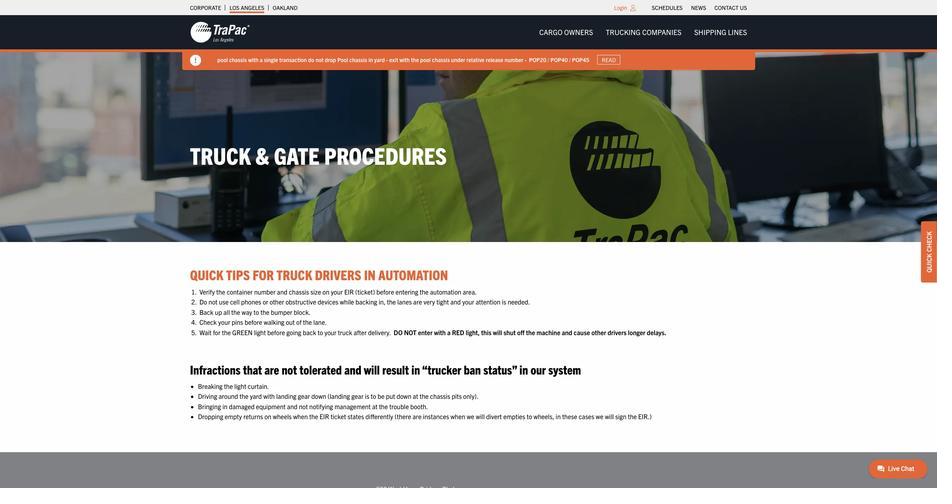 Task type: describe. For each thing, give the bounding box(es) containing it.
your down all
[[218, 318, 230, 326]]

eir.)
[[639, 413, 652, 421]]

empties
[[504, 413, 526, 421]]

contact
[[715, 4, 739, 11]]

instances
[[423, 413, 449, 421]]

lines
[[729, 27, 748, 37]]

infractions that are not tolerated and will result in "trucker ban status" in our system
[[190, 362, 581, 377]]

your down area. on the bottom of the page
[[463, 298, 475, 306]]

cargo owners link
[[533, 24, 600, 40]]

container
[[227, 288, 253, 296]]

shipping
[[695, 27, 727, 37]]

quick tips for truck drivers in automation main content
[[182, 266, 756, 428]]

trucking
[[606, 27, 641, 37]]

automation
[[430, 288, 462, 296]]

transaction
[[279, 56, 307, 63]]

0 vertical spatial before
[[377, 288, 394, 296]]

use
[[219, 298, 229, 306]]

all
[[224, 308, 230, 316]]

1 down from the left
[[312, 392, 326, 400]]

in left our
[[520, 362, 529, 377]]

light inside verify the container number and chassis size on your eir (ticket) before entering the automation area. do not use cell phones or other obstructive devices while backing in, the lanes are very tight and your attention is needed. back up all the way to the bumper block. check your pins before walking out of the lane. wait for the green light before going back to your truck after delivery. do not enter with a red light, this will shut off the machine and cause other drivers longer delays.
[[254, 329, 266, 336]]

contact us link
[[715, 2, 748, 13]]

read
[[602, 56, 616, 63]]

yard inside breaking the light curtain. driving around the yard with landing gear down (landing gear is to be put down at the chassis pits only). bringing in damaged equipment and not notifying management at the trouble booth. dropping empty returns on wheels when the eir ticket states differently (there are instances when we will divert empties to wheels, in these cases we will sign the eir.)
[[250, 392, 262, 400]]

not inside verify the container number and chassis size on your eir (ticket) before entering the automation area. do not use cell phones or other obstructive devices while backing in, the lanes are very tight and your attention is needed. back up all the way to the bumper block. check your pins before walking out of the lane. wait for the green light before going back to your truck after delivery. do not enter with a red light, this will shut off the machine and cause other drivers longer delays.
[[209, 298, 218, 306]]

los angeles link
[[230, 2, 265, 13]]

1 vertical spatial are
[[265, 362, 279, 377]]

shipping lines
[[695, 27, 748, 37]]

pop45
[[572, 56, 590, 63]]

wait
[[200, 329, 212, 336]]

light,
[[466, 329, 480, 336]]

schedules
[[652, 4, 683, 11]]

to left the be
[[371, 392, 377, 400]]

driving
[[198, 392, 217, 400]]

procedures
[[324, 141, 447, 170]]

with inside breaking the light curtain. driving around the yard with landing gear down (landing gear is to be put down at the chassis pits only). bringing in damaged equipment and not notifying management at the trouble booth. dropping empty returns on wheels when the eir ticket states differently (there are instances when we will divert empties to wheels, in these cases we will sign the eir.)
[[263, 392, 275, 400]]

in inside banner
[[369, 56, 373, 63]]

truck inside main content
[[277, 266, 312, 283]]

status"
[[484, 362, 517, 377]]

of
[[296, 318, 302, 326]]

2 - from the left
[[525, 56, 527, 63]]

in right result
[[412, 362, 420, 377]]

1 horizontal spatial for
[[253, 266, 274, 283]]

news
[[692, 4, 707, 11]]

very
[[424, 298, 435, 306]]

equipment
[[256, 403, 286, 410]]

quick tips for truck drivers in automation
[[190, 266, 448, 283]]

delays.
[[647, 329, 667, 336]]

area.
[[463, 288, 477, 296]]

corporate link
[[190, 2, 221, 13]]

number inside banner
[[505, 56, 524, 63]]

differently
[[366, 413, 394, 421]]

and up bumper
[[277, 288, 288, 296]]

1 horizontal spatial before
[[268, 329, 285, 336]]

will left divert
[[476, 413, 485, 421]]

the down the be
[[379, 403, 388, 410]]

cargo owners
[[540, 27, 594, 37]]

drivers longer
[[608, 329, 646, 336]]

the inside banner
[[411, 56, 419, 63]]

0 vertical spatial truck
[[190, 141, 251, 170]]

verify
[[200, 288, 215, 296]]

backing
[[356, 298, 378, 306]]

under
[[451, 56, 465, 63]]

or
[[263, 298, 268, 306]]

us
[[741, 4, 748, 11]]

the up "booth."
[[420, 392, 429, 400]]

will left sign
[[605, 413, 614, 421]]

eir inside breaking the light curtain. driving around the yard with landing gear down (landing gear is to be put down at the chassis pits only). bringing in damaged equipment and not notifying management at the trouble booth. dropping empty returns on wheels when the eir ticket states differently (there are instances when we will divert empties to wheels, in these cases we will sign the eir.)
[[320, 413, 329, 421]]

attention
[[476, 298, 501, 306]]

lane.
[[314, 318, 327, 326]]

to right way
[[254, 308, 259, 316]]

quick check link
[[922, 221, 938, 283]]

eir inside verify the container number and chassis size on your eir (ticket) before entering the automation area. do not use cell phones or other obstructive devices while backing in, the lanes are very tight and your attention is needed. back up all the way to the bumper block. check your pins before walking out of the lane. wait for the green light before going back to your truck after delivery. do not enter with a red light, this will shut off the machine and cause other drivers longer delays.
[[345, 288, 354, 296]]

exit
[[389, 56, 398, 63]]

red
[[452, 329, 465, 336]]

gate
[[274, 141, 320, 170]]

are inside breaking the light curtain. driving around the yard with landing gear down (landing gear is to be put down at the chassis pits only). bringing in damaged equipment and not notifying management at the trouble booth. dropping empty returns on wheels when the eir ticket states differently (there are instances when we will divert empties to wheels, in these cases we will sign the eir.)
[[413, 413, 422, 421]]

to left wheels,
[[527, 413, 533, 421]]

shut
[[504, 329, 516, 336]]

login link
[[615, 4, 628, 11]]

1 when from the left
[[293, 413, 308, 421]]

is inside verify the container number and chassis size on your eir (ticket) before entering the automation area. do not use cell phones or other obstructive devices while backing in, the lanes are very tight and your attention is needed. back up all the way to the bumper block. check your pins before walking out of the lane. wait for the green light before going back to your truck after delivery. do not enter with a red light, this will shut off the machine and cause other drivers longer delays.
[[502, 298, 507, 306]]

los angeles
[[230, 4, 265, 11]]

a inside banner
[[260, 56, 263, 63]]

that
[[243, 362, 262, 377]]

1 - from the left
[[386, 56, 388, 63]]

empty
[[225, 413, 242, 421]]

delivery.
[[368, 329, 391, 336]]

dropping
[[198, 413, 223, 421]]

with inside verify the container number and chassis size on your eir (ticket) before entering the automation area. do not use cell phones or other obstructive devices while backing in, the lanes are very tight and your attention is needed. back up all the way to the bumper block. check your pins before walking out of the lane. wait for the green light before going back to your truck after delivery. do not enter with a red light, this will shut off the machine and cause other drivers longer delays.
[[434, 329, 446, 336]]

menu bar inside banner
[[533, 24, 754, 40]]

wheels,
[[534, 413, 555, 421]]

ticket
[[331, 413, 346, 421]]

single
[[264, 56, 278, 63]]

2 when from the left
[[451, 413, 466, 421]]

in left these
[[556, 413, 561, 421]]

needed.
[[508, 298, 530, 306]]

this
[[482, 329, 492, 336]]

with left single
[[248, 56, 258, 63]]

breaking
[[198, 382, 223, 390]]

chassis left under
[[432, 56, 450, 63]]

and up (landing
[[345, 362, 362, 377]]

off
[[518, 329, 525, 336]]

trouble
[[390, 403, 409, 410]]

divert
[[487, 413, 502, 421]]

quick for quick check
[[926, 254, 934, 273]]

with right exit
[[400, 56, 410, 63]]

news link
[[692, 2, 707, 13]]

cases
[[579, 413, 595, 421]]

machine
[[537, 329, 561, 336]]

tolerated
[[300, 362, 342, 377]]

damaged
[[229, 403, 255, 410]]

the right of
[[303, 318, 312, 326]]

0 horizontal spatial before
[[245, 318, 262, 326]]

corporate
[[190, 4, 221, 11]]

and right the tight
[[451, 298, 461, 306]]

2 down from the left
[[397, 392, 412, 400]]

los
[[230, 4, 240, 11]]

check inside verify the container number and chassis size on your eir (ticket) before entering the automation area. do not use cell phones or other obstructive devices while backing in, the lanes are very tight and your attention is needed. back up all the way to the bumper block. check your pins before walking out of the lane. wait for the green light before going back to your truck after delivery. do not enter with a red light, this will shut off the machine and cause other drivers longer delays.
[[200, 318, 217, 326]]

your up devices
[[331, 288, 343, 296]]

in, the
[[379, 298, 396, 306]]

the down notifying
[[310, 413, 318, 421]]

menu bar containing schedules
[[648, 2, 752, 13]]



Task type: vqa. For each thing, say whether or not it's contained in the screenshot.
Login to Access Additional Services main content
no



Task type: locate. For each thing, give the bounding box(es) containing it.
your
[[331, 288, 343, 296], [463, 298, 475, 306], [218, 318, 230, 326], [325, 329, 337, 336]]

schedules link
[[652, 2, 683, 13]]

1 horizontal spatial light
[[254, 329, 266, 336]]

in left exit
[[369, 56, 373, 63]]

will inside verify the container number and chassis size on your eir (ticket) before entering the automation area. do not use cell phones or other obstructive devices while backing in, the lanes are very tight and your attention is needed. back up all the way to the bumper block. check your pins before walking out of the lane. wait for the green light before going back to your truck after delivery. do not enter with a red light, this will shut off the machine and cause other drivers longer delays.
[[493, 329, 503, 336]]

with
[[248, 56, 258, 63], [400, 56, 410, 63], [434, 329, 446, 336], [263, 392, 275, 400]]

0 horizontal spatial at
[[372, 403, 378, 410]]

yard
[[374, 56, 385, 63], [250, 392, 262, 400]]

number right release
[[505, 56, 524, 63]]

with right enter
[[434, 329, 446, 336]]

0 vertical spatial check
[[926, 231, 934, 252]]

1 vertical spatial a
[[448, 329, 451, 336]]

cargo
[[540, 27, 563, 37]]

1 horizontal spatial down
[[397, 392, 412, 400]]

before
[[377, 288, 394, 296], [245, 318, 262, 326], [268, 329, 285, 336]]

for inside verify the container number and chassis size on your eir (ticket) before entering the automation area. do not use cell phones or other obstructive devices while backing in, the lanes are very tight and your attention is needed. back up all the way to the bumper block. check your pins before walking out of the lane. wait for the green light before going back to your truck after delivery. do not enter with a red light, this will shut off the machine and cause other drivers longer delays.
[[213, 329, 221, 336]]

curtain.
[[248, 382, 269, 390]]

0 vertical spatial menu bar
[[648, 2, 752, 13]]

0 vertical spatial for
[[253, 266, 274, 283]]

the right all
[[231, 308, 240, 316]]

quick inside main content
[[190, 266, 224, 283]]

put
[[386, 392, 395, 400]]

1 horizontal spatial is
[[502, 298, 507, 306]]

light up around
[[235, 382, 246, 390]]

trucking companies
[[606, 27, 682, 37]]

while
[[340, 298, 354, 306]]

2 we from the left
[[596, 413, 604, 421]]

cause
[[574, 329, 590, 336]]

1 vertical spatial number
[[254, 288, 276, 296]]

phones
[[241, 298, 261, 306]]

pool right solid 'image'
[[217, 56, 228, 63]]

on right size at the left bottom of page
[[323, 288, 330, 296]]

0 vertical spatial eir
[[345, 288, 354, 296]]

be
[[378, 392, 385, 400]]

0 vertical spatial other
[[270, 298, 284, 306]]

&
[[256, 141, 270, 170]]

0 horizontal spatial light
[[235, 382, 246, 390]]

1 horizontal spatial when
[[451, 413, 466, 421]]

when right wheels
[[293, 413, 308, 421]]

down up trouble
[[397, 392, 412, 400]]

yard down curtain.
[[250, 392, 262, 400]]

1 vertical spatial truck
[[277, 266, 312, 283]]

0 horizontal spatial check
[[200, 318, 217, 326]]

1 gear from the left
[[298, 392, 310, 400]]

menu bar containing cargo owners
[[533, 24, 754, 40]]

booth.
[[411, 403, 428, 410]]

angeles
[[241, 4, 265, 11]]

0 horizontal spatial eir
[[320, 413, 329, 421]]

0 vertical spatial a
[[260, 56, 263, 63]]

sign
[[616, 413, 627, 421]]

chassis right pool
[[349, 56, 367, 63]]

the up 'damaged'
[[240, 392, 249, 400]]

are inside verify the container number and chassis size on your eir (ticket) before entering the automation area. do not use cell phones or other obstructive devices while backing in, the lanes are very tight and your attention is needed. back up all the way to the bumper block. check your pins before walking out of the lane. wait for the green light before going back to your truck after delivery. do not enter with a red light, this will shut off the machine and cause other drivers longer delays.
[[414, 298, 422, 306]]

a left single
[[260, 56, 263, 63]]

menu bar
[[648, 2, 752, 13], [533, 24, 754, 40]]

chassis left pits
[[430, 392, 451, 400]]

a left red
[[448, 329, 451, 336]]

infractions
[[190, 362, 241, 377]]

light image
[[631, 5, 636, 11]]

pins
[[232, 318, 243, 326]]

drivers
[[315, 266, 362, 283]]

/ left pop40
[[548, 56, 549, 63]]

1 vertical spatial light
[[235, 382, 246, 390]]

2 / from the left
[[569, 56, 571, 63]]

0 horizontal spatial we
[[467, 413, 475, 421]]

0 vertical spatial light
[[254, 329, 266, 336]]

release
[[486, 56, 503, 63]]

a inside verify the container number and chassis size on your eir (ticket) before entering the automation area. do not use cell phones or other obstructive devices while backing in, the lanes are very tight and your attention is needed. back up all the way to the bumper block. check your pins before walking out of the lane. wait for the green light before going back to your truck after delivery. do not enter with a red light, this will shut off the machine and cause other drivers longer delays.
[[448, 329, 451, 336]]

0 vertical spatial number
[[505, 56, 524, 63]]

chassis
[[229, 56, 247, 63], [349, 56, 367, 63], [432, 56, 450, 63], [289, 288, 309, 296], [430, 392, 451, 400]]

block.
[[294, 308, 311, 316]]

footer
[[0, 452, 938, 488]]

is left the be
[[365, 392, 370, 400]]

do
[[394, 329, 403, 336]]

0 vertical spatial is
[[502, 298, 507, 306]]

0 horizontal spatial down
[[312, 392, 326, 400]]

are left "very"
[[414, 298, 422, 306]]

- left "pop20"
[[525, 56, 527, 63]]

we right cases
[[596, 413, 604, 421]]

1 horizontal spatial other
[[592, 329, 607, 336]]

0 horizontal spatial on
[[265, 413, 272, 421]]

and down the landing at the bottom of page
[[287, 403, 298, 410]]

quick check
[[926, 231, 934, 273]]

1 horizontal spatial at
[[413, 392, 419, 400]]

login
[[615, 4, 628, 11]]

pop40
[[551, 56, 568, 63]]

1 vertical spatial on
[[265, 413, 272, 421]]

1 horizontal spatial a
[[448, 329, 451, 336]]

2 pool from the left
[[420, 56, 431, 63]]

1 horizontal spatial number
[[505, 56, 524, 63]]

do
[[200, 298, 207, 306]]

are right the that
[[265, 362, 279, 377]]

the right off
[[527, 329, 536, 336]]

truck
[[190, 141, 251, 170], [277, 266, 312, 283]]

automation
[[379, 266, 448, 283]]

down up notifying
[[312, 392, 326, 400]]

1 horizontal spatial quick
[[926, 254, 934, 273]]

going
[[287, 329, 302, 336]]

contact us
[[715, 4, 748, 11]]

(landing
[[328, 392, 350, 400]]

banner containing cargo owners
[[0, 15, 938, 70]]

1 horizontal spatial /
[[569, 56, 571, 63]]

will right this at bottom
[[493, 329, 503, 336]]

1 vertical spatial before
[[245, 318, 262, 326]]

1 horizontal spatial check
[[926, 231, 934, 252]]

chassis inside breaking the light curtain. driving around the yard with landing gear down (landing gear is to be put down at the chassis pits only). bringing in damaged equipment and not notifying management at the trouble booth. dropping empty returns on wheels when the eir ticket states differently (there are instances when we will divert empties to wheels, in these cases we will sign the eir.)
[[430, 392, 451, 400]]

0 horizontal spatial /
[[548, 56, 549, 63]]

"trucker
[[422, 362, 462, 377]]

chassis up obstructive
[[289, 288, 309, 296]]

on inside breaking the light curtain. driving around the yard with landing gear down (landing gear is to be put down at the chassis pits only). bringing in damaged equipment and not notifying management at the trouble booth. dropping empty returns on wheels when the eir ticket states differently (there are instances when we will divert empties to wheels, in these cases we will sign the eir.)
[[265, 413, 272, 421]]

2 gear from the left
[[352, 392, 364, 400]]

after
[[354, 329, 367, 336]]

0 horizontal spatial other
[[270, 298, 284, 306]]

on down equipment
[[265, 413, 272, 421]]

light down the walking
[[254, 329, 266, 336]]

management
[[335, 403, 371, 410]]

1 vertical spatial is
[[365, 392, 370, 400]]

0 horizontal spatial number
[[254, 288, 276, 296]]

1 vertical spatial for
[[213, 329, 221, 336]]

a
[[260, 56, 263, 63], [448, 329, 451, 336]]

back
[[200, 308, 214, 316]]

(there
[[395, 413, 412, 421]]

los angeles image
[[190, 21, 250, 43]]

are down "booth."
[[413, 413, 422, 421]]

0 horizontal spatial gear
[[298, 392, 310, 400]]

1 vertical spatial yard
[[250, 392, 262, 400]]

is inside breaking the light curtain. driving around the yard with landing gear down (landing gear is to be put down at the chassis pits only). bringing in damaged equipment and not notifying management at the trouble booth. dropping empty returns on wheels when the eir ticket states differently (there are instances when we will divert empties to wheels, in these cases we will sign the eir.)
[[365, 392, 370, 400]]

chassis inside verify the container number and chassis size on your eir (ticket) before entering the automation area. do not use cell phones or other obstructive devices while backing in, the lanes are very tight and your attention is needed. back up all the way to the bumper block. check your pins before walking out of the lane. wait for the green light before going back to your truck after delivery. do not enter with a red light, this will shut off the machine and cause other drivers longer delays.
[[289, 288, 309, 296]]

0 horizontal spatial for
[[213, 329, 221, 336]]

pool right exit
[[420, 56, 431, 63]]

- left exit
[[386, 56, 388, 63]]

1 horizontal spatial truck
[[277, 266, 312, 283]]

will
[[493, 329, 503, 336], [364, 362, 380, 377], [476, 413, 485, 421], [605, 413, 614, 421]]

0 horizontal spatial is
[[365, 392, 370, 400]]

owners
[[565, 27, 594, 37]]

1 horizontal spatial -
[[525, 56, 527, 63]]

other
[[270, 298, 284, 306], [592, 329, 607, 336]]

cell
[[230, 298, 240, 306]]

0 horizontal spatial -
[[386, 56, 388, 63]]

1 we from the left
[[467, 413, 475, 421]]

bringing
[[198, 403, 221, 410]]

when
[[293, 413, 308, 421], [451, 413, 466, 421]]

will left result
[[364, 362, 380, 377]]

to down lane.
[[318, 329, 323, 336]]

2 horizontal spatial before
[[377, 288, 394, 296]]

drop
[[325, 56, 336, 63]]

0 horizontal spatial pool
[[217, 56, 228, 63]]

menu bar up shipping
[[648, 2, 752, 13]]

system
[[549, 362, 581, 377]]

returns
[[244, 413, 263, 421]]

bumper
[[271, 308, 293, 316]]

gear up management
[[352, 392, 364, 400]]

is
[[502, 298, 507, 306], [365, 392, 370, 400]]

lanes
[[398, 298, 412, 306]]

0 vertical spatial yard
[[374, 56, 385, 63]]

at up "booth."
[[413, 392, 419, 400]]

these
[[563, 413, 578, 421]]

read link
[[598, 55, 621, 65]]

in down around
[[223, 403, 228, 410]]

the left green
[[222, 329, 231, 336]]

with up equipment
[[263, 392, 275, 400]]

for right wait
[[213, 329, 221, 336]]

the
[[411, 56, 419, 63], [216, 288, 225, 296], [420, 288, 429, 296], [231, 308, 240, 316], [261, 308, 270, 316], [303, 318, 312, 326], [222, 329, 231, 336], [527, 329, 536, 336], [224, 382, 233, 390], [240, 392, 249, 400], [420, 392, 429, 400], [379, 403, 388, 410], [310, 413, 318, 421], [628, 413, 637, 421]]

the up "very"
[[420, 288, 429, 296]]

light inside breaking the light curtain. driving around the yard with landing gear down (landing gear is to be put down at the chassis pits only). bringing in damaged equipment and not notifying management at the trouble booth. dropping empty returns on wheels when the eir ticket states differently (there are instances when we will divert empties to wheels, in these cases we will sign the eir.)
[[235, 382, 246, 390]]

2 vertical spatial are
[[413, 413, 422, 421]]

1 vertical spatial check
[[200, 318, 217, 326]]

yard left exit
[[374, 56, 385, 63]]

other up bumper
[[270, 298, 284, 306]]

around
[[219, 392, 238, 400]]

wheels
[[273, 413, 292, 421]]

0 horizontal spatial yard
[[250, 392, 262, 400]]

relative
[[467, 56, 485, 63]]

0 horizontal spatial a
[[260, 56, 263, 63]]

number inside verify the container number and chassis size on your eir (ticket) before entering the automation area. do not use cell phones or other obstructive devices while backing in, the lanes are very tight and your attention is needed. back up all the way to the bumper block. check your pins before walking out of the lane. wait for the green light before going back to your truck after delivery. do not enter with a red light, this will shut off the machine and cause other drivers longer delays.
[[254, 288, 276, 296]]

notifying
[[310, 403, 333, 410]]

1 horizontal spatial eir
[[345, 288, 354, 296]]

up
[[215, 308, 222, 316]]

0 horizontal spatial quick
[[190, 266, 224, 283]]

0 horizontal spatial truck
[[190, 141, 251, 170]]

truck
[[338, 329, 353, 336]]

the up use
[[216, 288, 225, 296]]

1 vertical spatial at
[[372, 403, 378, 410]]

the right sign
[[628, 413, 637, 421]]

is left needed.
[[502, 298, 507, 306]]

1 vertical spatial eir
[[320, 413, 329, 421]]

1 horizontal spatial yard
[[374, 56, 385, 63]]

before up in, the
[[377, 288, 394, 296]]

number up or
[[254, 288, 276, 296]]

gear right the landing at the bottom of page
[[298, 392, 310, 400]]

number
[[505, 56, 524, 63], [254, 288, 276, 296]]

1 horizontal spatial on
[[323, 288, 330, 296]]

2 vertical spatial before
[[268, 329, 285, 336]]

landing
[[276, 392, 297, 400]]

solid image
[[190, 55, 201, 66]]

at up differently
[[372, 403, 378, 410]]

back
[[303, 329, 316, 336]]

0 vertical spatial are
[[414, 298, 422, 306]]

gear
[[298, 392, 310, 400], [352, 392, 364, 400]]

and inside breaking the light curtain. driving around the yard with landing gear down (landing gear is to be put down at the chassis pits only). bringing in damaged equipment and not notifying management at the trouble booth. dropping empty returns on wheels when the eir ticket states differently (there are instances when we will divert empties to wheels, in these cases we will sign the eir.)
[[287, 403, 298, 410]]

eir
[[345, 288, 354, 296], [320, 413, 329, 421]]

on inside verify the container number and chassis size on your eir (ticket) before entering the automation area. do not use cell phones or other obstructive devices while backing in, the lanes are very tight and your attention is needed. back up all the way to the bumper block. check your pins before walking out of the lane. wait for the green light before going back to your truck after delivery. do not enter with a red light, this will shut off the machine and cause other drivers longer delays.
[[323, 288, 330, 296]]

pop20
[[529, 56, 547, 63]]

companies
[[643, 27, 682, 37]]

0 vertical spatial on
[[323, 288, 330, 296]]

/ left pop45
[[569, 56, 571, 63]]

green
[[232, 329, 253, 336]]

entering
[[396, 288, 419, 296]]

before down way
[[245, 318, 262, 326]]

breaking the light curtain. driving around the yard with landing gear down (landing gear is to be put down at the chassis pits only). bringing in damaged equipment and not notifying management at the trouble booth. dropping empty returns on wheels when the eir ticket states differently (there are instances when we will divert empties to wheels, in these cases we will sign the eir.)
[[198, 382, 652, 421]]

for
[[253, 266, 274, 283], [213, 329, 221, 336]]

and left cause
[[562, 329, 573, 336]]

when down pits
[[451, 413, 466, 421]]

eir down notifying
[[320, 413, 329, 421]]

chassis down los angeles image
[[229, 56, 247, 63]]

yard inside banner
[[374, 56, 385, 63]]

0 horizontal spatial when
[[293, 413, 308, 421]]

1 vertical spatial other
[[592, 329, 607, 336]]

we down only).
[[467, 413, 475, 421]]

are
[[414, 298, 422, 306], [265, 362, 279, 377], [413, 413, 422, 421]]

for right tips
[[253, 266, 274, 283]]

1 / from the left
[[548, 56, 549, 63]]

in up (ticket)
[[364, 266, 376, 283]]

the right exit
[[411, 56, 419, 63]]

0 vertical spatial at
[[413, 392, 419, 400]]

not inside breaking the light curtain. driving around the yard with landing gear down (landing gear is to be put down at the chassis pits only). bringing in damaged equipment and not notifying management at the trouble booth. dropping empty returns on wheels when the eir ticket states differently (there are instances when we will divert empties to wheels, in these cases we will sign the eir.)
[[299, 403, 308, 410]]

1 vertical spatial menu bar
[[533, 24, 754, 40]]

verify the container number and chassis size on your eir (ticket) before entering the automation area. do not use cell phones or other obstructive devices while backing in, the lanes are very tight and your attention is needed. back up all the way to the bumper block. check your pins before walking out of the lane. wait for the green light before going back to your truck after delivery. do not enter with a red light, this will shut off the machine and cause other drivers longer delays.
[[198, 288, 667, 336]]

other right cause
[[592, 329, 607, 336]]

enter
[[418, 329, 433, 336]]

banner
[[0, 15, 938, 70]]

size
[[311, 288, 321, 296]]

1 horizontal spatial pool
[[420, 56, 431, 63]]

devices
[[318, 298, 339, 306]]

1 pool from the left
[[217, 56, 228, 63]]

the up around
[[224, 382, 233, 390]]

obstructive
[[286, 298, 316, 306]]

1 horizontal spatial we
[[596, 413, 604, 421]]

eir up while
[[345, 288, 354, 296]]

your left truck
[[325, 329, 337, 336]]

the down or
[[261, 308, 270, 316]]

quick for quick tips for truck drivers in automation
[[190, 266, 224, 283]]

1 horizontal spatial gear
[[352, 392, 364, 400]]

menu bar down light image
[[533, 24, 754, 40]]

before down the walking
[[268, 329, 285, 336]]



